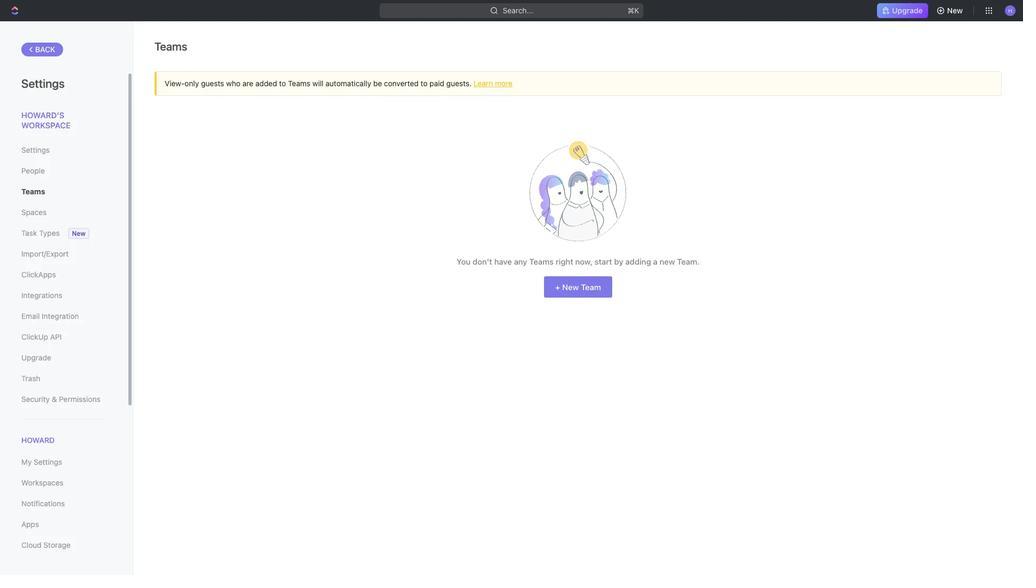 Task type: vqa. For each thing, say whether or not it's contained in the screenshot.
top 1
no



Task type: describe. For each thing, give the bounding box(es) containing it.
now,
[[576, 257, 593, 267]]

will
[[313, 79, 324, 88]]

integrations
[[21, 291, 62, 300]]

paid
[[430, 79, 445, 88]]

task
[[21, 229, 37, 238]]

any
[[514, 257, 528, 267]]

task types
[[21, 229, 60, 238]]

integration
[[42, 312, 79, 321]]

right
[[556, 257, 574, 267]]

permissions
[[59, 395, 101, 404]]

import/export
[[21, 250, 69, 259]]

apps
[[21, 521, 39, 530]]

people
[[21, 167, 45, 175]]

team.
[[678, 257, 700, 267]]

clickapps link
[[21, 266, 106, 284]]

cloud storage
[[21, 542, 71, 550]]

cloud storage link
[[21, 537, 106, 555]]

&
[[52, 395, 57, 404]]

upgrade inside the settings element
[[21, 354, 51, 363]]

settings element
[[0, 21, 133, 576]]

0 vertical spatial settings
[[21, 76, 65, 90]]

converted
[[384, 79, 419, 88]]

automatically
[[326, 79, 372, 88]]

be
[[374, 79, 382, 88]]

types
[[39, 229, 60, 238]]

you
[[457, 257, 471, 267]]

2 to from the left
[[421, 79, 428, 88]]

my settings
[[21, 458, 62, 467]]

trash link
[[21, 370, 106, 388]]

workspace
[[21, 121, 71, 130]]

spaces link
[[21, 204, 106, 222]]

howard
[[21, 437, 55, 445]]

notifications
[[21, 500, 65, 509]]

start
[[595, 257, 613, 267]]

settings link
[[21, 141, 106, 159]]

cloud
[[21, 542, 42, 550]]

security & permissions link
[[21, 391, 106, 409]]

0 vertical spatial upgrade link
[[878, 3, 929, 18]]

security
[[21, 395, 50, 404]]

api
[[50, 333, 62, 342]]

clickup
[[21, 333, 48, 342]]

search...
[[503, 6, 534, 15]]

notifications link
[[21, 496, 106, 514]]

spaces
[[21, 208, 47, 217]]

you don't have any teams right now, start by adding a new team.
[[457, 257, 700, 267]]

+
[[556, 283, 561, 292]]

guests.
[[447, 79, 472, 88]]

back link
[[21, 43, 63, 57]]



Task type: locate. For each thing, give the bounding box(es) containing it.
1 vertical spatial upgrade
[[21, 354, 51, 363]]

guests
[[201, 79, 224, 88]]

new
[[660, 257, 676, 267]]

are
[[243, 79, 254, 88]]

1 vertical spatial new
[[72, 230, 86, 238]]

1 vertical spatial settings
[[21, 146, 50, 155]]

1 to from the left
[[279, 79, 286, 88]]

new inside the settings element
[[72, 230, 86, 238]]

new inside button
[[948, 6, 964, 15]]

who
[[226, 79, 241, 88]]

1 horizontal spatial upgrade link
[[878, 3, 929, 18]]

my settings link
[[21, 454, 106, 472]]

1 horizontal spatial upgrade
[[893, 6, 923, 15]]

1 horizontal spatial new
[[563, 283, 579, 292]]

integrations link
[[21, 287, 106, 305]]

my
[[21, 458, 32, 467]]

2 vertical spatial new
[[563, 283, 579, 292]]

email integration
[[21, 312, 79, 321]]

a
[[654, 257, 658, 267]]

apps link
[[21, 516, 106, 534]]

storage
[[44, 542, 71, 550]]

⌘k
[[628, 6, 640, 15]]

0 vertical spatial upgrade
[[893, 6, 923, 15]]

0 horizontal spatial to
[[279, 79, 286, 88]]

settings inside 'link'
[[34, 458, 62, 467]]

view-only guests who are added to teams will automatically be converted to paid guests. learn more
[[165, 79, 513, 88]]

import/export link
[[21, 245, 106, 263]]

teams left will
[[288, 79, 311, 88]]

upgrade link up "trash" link
[[21, 349, 106, 367]]

more
[[495, 79, 513, 88]]

email
[[21, 312, 40, 321]]

to
[[279, 79, 286, 88], [421, 79, 428, 88]]

workspaces link
[[21, 475, 106, 493]]

to right added
[[279, 79, 286, 88]]

upgrade link
[[878, 3, 929, 18], [21, 349, 106, 367]]

teams inside the settings element
[[21, 187, 45, 196]]

only
[[185, 79, 199, 88]]

have
[[495, 257, 512, 267]]

howard's workspace
[[21, 110, 71, 130]]

+ new team
[[556, 283, 602, 292]]

teams down people
[[21, 187, 45, 196]]

howard's
[[21, 110, 64, 120]]

1 vertical spatial upgrade link
[[21, 349, 106, 367]]

don't
[[473, 257, 493, 267]]

back
[[35, 45, 55, 54]]

to left paid
[[421, 79, 428, 88]]

0 horizontal spatial upgrade
[[21, 354, 51, 363]]

teams link
[[21, 183, 106, 201]]

by
[[615, 257, 624, 267]]

upgrade down clickup
[[21, 354, 51, 363]]

upgrade
[[893, 6, 923, 15], [21, 354, 51, 363]]

clickapps
[[21, 271, 56, 279]]

team
[[581, 283, 602, 292]]

new
[[948, 6, 964, 15], [72, 230, 86, 238], [563, 283, 579, 292]]

clickup api link
[[21, 329, 106, 347]]

trash
[[21, 375, 40, 383]]

settings
[[21, 76, 65, 90], [21, 146, 50, 155], [34, 458, 62, 467]]

h button
[[1003, 2, 1020, 19]]

h
[[1009, 7, 1013, 13]]

security & permissions
[[21, 395, 101, 404]]

teams right the any
[[530, 257, 554, 267]]

new button
[[933, 2, 970, 19]]

2 vertical spatial settings
[[34, 458, 62, 467]]

teams
[[155, 40, 187, 53], [288, 79, 311, 88], [21, 187, 45, 196], [530, 257, 554, 267]]

2 horizontal spatial new
[[948, 6, 964, 15]]

settings up howard's
[[21, 76, 65, 90]]

0 vertical spatial new
[[948, 6, 964, 15]]

upgrade link left new button
[[878, 3, 929, 18]]

clickup api
[[21, 333, 62, 342]]

people link
[[21, 162, 106, 180]]

workspaces
[[21, 479, 63, 488]]

0 horizontal spatial new
[[72, 230, 86, 238]]

added
[[256, 79, 277, 88]]

view-
[[165, 79, 185, 88]]

learn
[[474, 79, 493, 88]]

email integration link
[[21, 308, 106, 326]]

settings up people
[[21, 146, 50, 155]]

learn more link
[[474, 79, 513, 88]]

settings right 'my'
[[34, 458, 62, 467]]

0 horizontal spatial upgrade link
[[21, 349, 106, 367]]

adding
[[626, 257, 652, 267]]

1 horizontal spatial to
[[421, 79, 428, 88]]

teams up view- at the left top of the page
[[155, 40, 187, 53]]

upgrade left new button
[[893, 6, 923, 15]]



